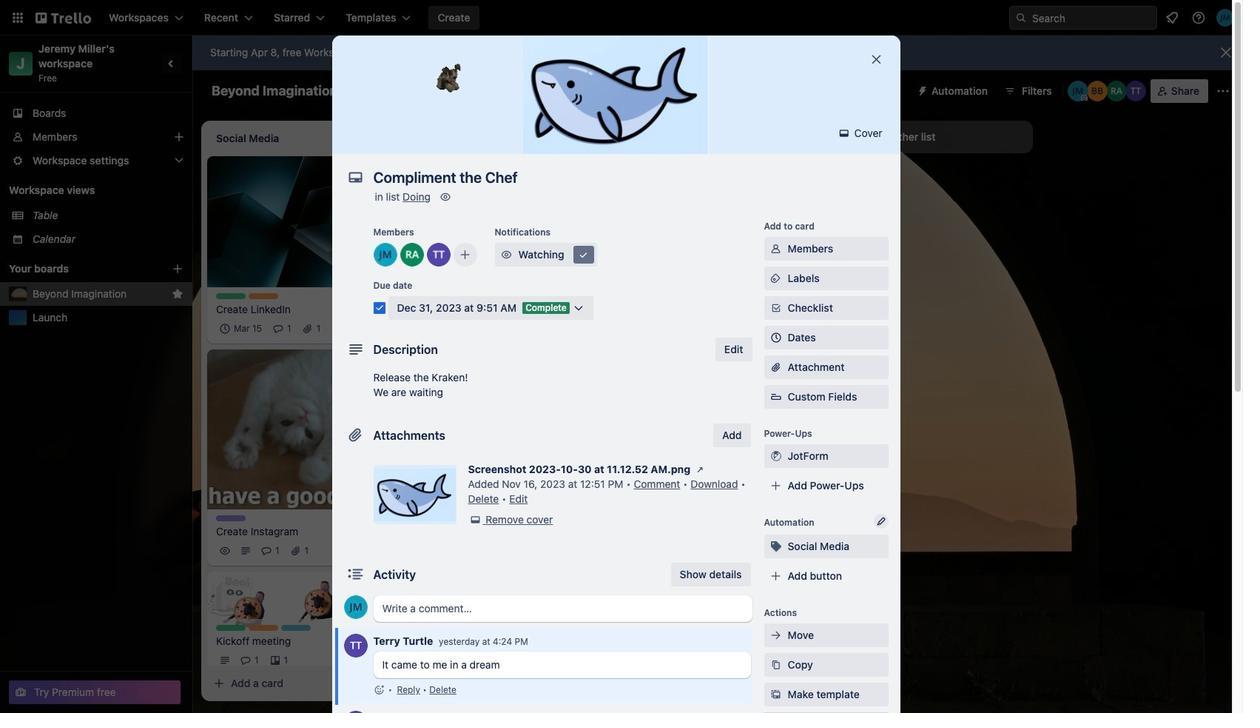Task type: describe. For each thing, give the bounding box(es) containing it.
search image
[[1016, 12, 1028, 24]]

1 horizontal spatial jeremy miller (jeremymiller198) image
[[1217, 9, 1235, 27]]

0 horizontal spatial create from template… image
[[379, 677, 391, 689]]

add board image
[[172, 263, 184, 275]]

your boards with 2 items element
[[9, 260, 150, 278]]

customize views image
[[572, 84, 587, 98]]

show menu image
[[1217, 84, 1231, 98]]

color: orange, title: none image
[[249, 625, 278, 631]]

add members to card image
[[459, 247, 471, 262]]

mark due date as complete image
[[374, 302, 385, 314]]

back to home image
[[36, 6, 91, 30]]

color: purple, title: none image
[[216, 515, 246, 521]]

color: bold red, title: "thoughts" element
[[426, 382, 456, 388]]

Mark due date as complete checkbox
[[374, 302, 385, 314]]

primary element
[[0, 0, 1244, 36]]

add reaction image
[[374, 683, 385, 697]]

1 horizontal spatial terry turtle (terryturtle) image
[[1126, 81, 1147, 101]]

Board name text field
[[204, 79, 345, 103]]



Task type: locate. For each thing, give the bounding box(es) containing it.
open information menu image
[[1192, 10, 1207, 25]]

0 horizontal spatial ruby anderson (rubyanderson7) image
[[400, 243, 424, 267]]

1 vertical spatial create from template… image
[[379, 677, 391, 689]]

1 vertical spatial terry turtle (terryturtle) image
[[365, 320, 383, 337]]

terry turtle (terryturtle) image
[[427, 243, 451, 267], [542, 346, 560, 364], [344, 542, 362, 560], [344, 634, 368, 657], [365, 652, 383, 669]]

color: green, title: none image
[[216, 293, 246, 299], [216, 625, 246, 631]]

color: green, title: none image left color: orange, title: none icon
[[216, 293, 246, 299]]

terry turtle (terryturtle) image right bob builder (bobbuilder40) "image"
[[1126, 81, 1147, 101]]

terry turtle (terryturtle) image
[[1126, 81, 1147, 101], [365, 320, 383, 337]]

1 vertical spatial ruby anderson (rubyanderson7) image
[[583, 346, 601, 364]]

color: sky, title: "sparkling" element
[[281, 625, 311, 631]]

1 vertical spatial color: green, title: none image
[[216, 625, 246, 631]]

None checkbox
[[447, 305, 525, 323], [216, 320, 267, 337], [447, 305, 525, 323], [216, 320, 267, 337]]

terry turtle (terryturtle) image down mark due date as complete option
[[365, 320, 383, 337]]

starred icon image
[[172, 288, 184, 300]]

1 horizontal spatial ruby anderson (rubyanderson7) image
[[583, 346, 601, 364]]

0 notifications image
[[1164, 9, 1182, 27]]

color: orange, title: none image
[[249, 293, 278, 299]]

0 horizontal spatial terry turtle (terryturtle) image
[[365, 320, 383, 337]]

0 vertical spatial color: green, title: none image
[[216, 293, 246, 299]]

sm image
[[576, 247, 591, 262], [769, 271, 784, 286], [769, 539, 784, 554], [769, 628, 784, 643]]

color: green, title: none image for color: orange, title: none icon
[[216, 293, 246, 299]]

https://media1.giphy.com/media/3ov9jucrjra1ggg9vu/100w.gif?cid=ad960664cgd8q560jl16i4tqsq6qk30rgh2t6st4j6ihzo35&ep=v1_stickers_search&rid=100w.gif&ct=s image
[[428, 50, 477, 99]]

0 vertical spatial ruby anderson (rubyanderson7) image
[[400, 243, 424, 267]]

0 horizontal spatial jeremy miller (jeremymiller198) image
[[344, 595, 368, 619]]

sm image
[[911, 79, 932, 100], [837, 126, 852, 141], [438, 190, 453, 204], [769, 241, 784, 256], [499, 247, 514, 262], [769, 449, 784, 464], [693, 462, 708, 477], [468, 512, 483, 527], [769, 657, 784, 672], [769, 687, 784, 702]]

create from template… image
[[800, 401, 812, 413], [379, 677, 391, 689]]

None text field
[[366, 164, 855, 191]]

Search field
[[1028, 7, 1157, 29]]

jeremy miller (jeremymiller198) image
[[1068, 81, 1089, 101], [374, 243, 397, 267], [563, 346, 580, 364], [365, 542, 383, 560]]

2 color: green, title: none image from the top
[[216, 625, 246, 631]]

1 color: green, title: none image from the top
[[216, 293, 246, 299]]

ruby anderson (rubyanderson7) image
[[400, 243, 424, 267], [583, 346, 601, 364]]

color: green, title: none image left color: orange, title: none image
[[216, 625, 246, 631]]

Write a comment text field
[[374, 595, 753, 622]]

1 horizontal spatial create from template… image
[[800, 401, 812, 413]]

0 vertical spatial terry turtle (terryturtle) image
[[1126, 81, 1147, 101]]

ruby anderson (rubyanderson7) image
[[1107, 81, 1128, 101]]

bob builder (bobbuilder40) image
[[1088, 81, 1108, 101]]

jeremy miller (jeremymiller198) image
[[1217, 9, 1235, 27], [344, 595, 368, 619]]

0 vertical spatial jeremy miller (jeremymiller198) image
[[1217, 9, 1235, 27]]

0 vertical spatial create from template… image
[[800, 401, 812, 413]]

1 vertical spatial jeremy miller (jeremymiller198) image
[[344, 595, 368, 619]]

color: green, title: none image for color: orange, title: none image
[[216, 625, 246, 631]]



Task type: vqa. For each thing, say whether or not it's contained in the screenshot.
topmost Your
no



